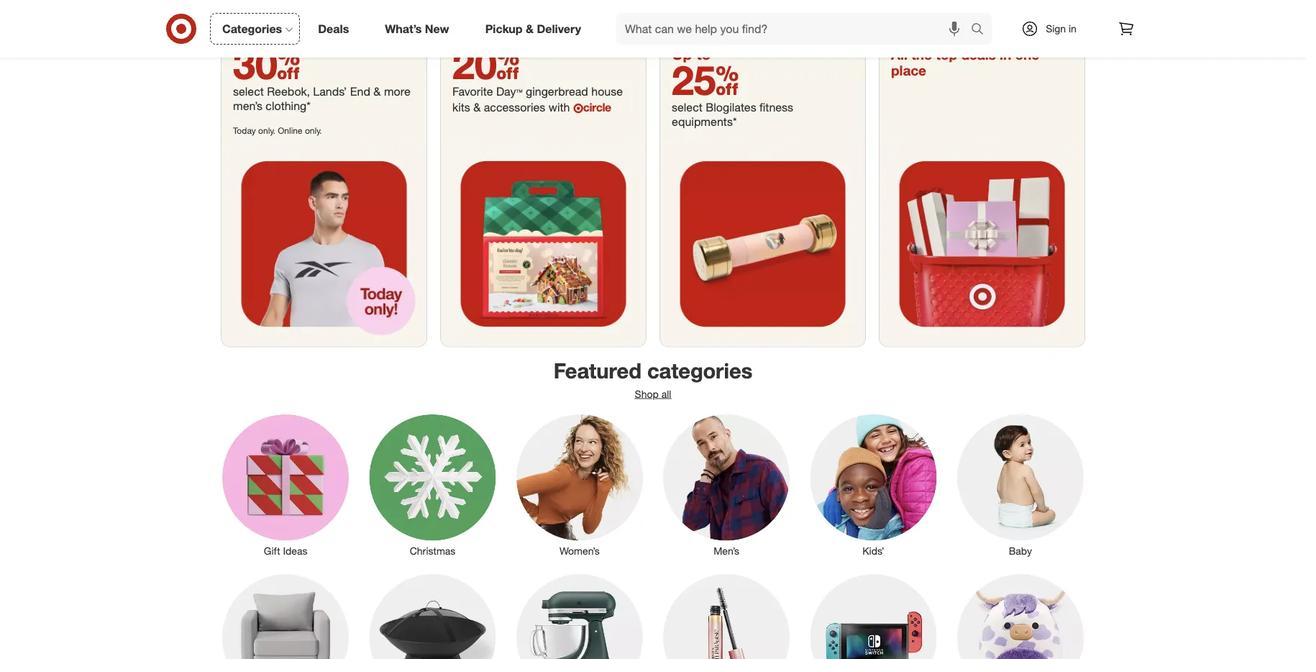 Task type: locate. For each thing, give the bounding box(es) containing it.
fitness
[[760, 101, 794, 115]]

in left one at right
[[1000, 46, 1012, 63]]

0 vertical spatial in
[[1069, 22, 1077, 35]]

30
[[233, 39, 300, 88]]

0 vertical spatial select
[[233, 85, 264, 99]]

top
[[936, 46, 958, 63]]

gift ideas link
[[212, 412, 359, 559]]

the
[[912, 46, 933, 63]]

what's
[[385, 22, 422, 36]]

christmas link
[[359, 412, 506, 559]]

20
[[453, 39, 520, 88]]

in right sign at the top of page
[[1069, 22, 1077, 35]]

circle
[[583, 101, 611, 115]]

kits
[[453, 101, 470, 115]]

1 horizontal spatial only.
[[305, 125, 322, 136]]

only. right today
[[258, 125, 276, 136]]

& inside gingerbread house kits & accessories with
[[474, 101, 481, 115]]

favorite day ™
[[453, 85, 523, 99]]

select up equipments*
[[672, 101, 703, 115]]

sign in
[[1046, 22, 1077, 35]]

women's
[[560, 545, 600, 558]]

featured
[[554, 358, 642, 384]]

up to
[[672, 45, 711, 64]]

favorite
[[453, 85, 493, 99]]

gingerbread
[[526, 85, 589, 99]]

in
[[1069, 22, 1077, 35], [1000, 46, 1012, 63]]

only.
[[258, 125, 276, 136], [305, 125, 322, 136]]

more
[[384, 85, 411, 99]]

25
[[672, 55, 739, 104]]

clothing*
[[266, 99, 311, 113]]

today
[[233, 125, 256, 136]]

1 vertical spatial in
[[1000, 46, 1012, 63]]

& right "end"
[[374, 85, 381, 99]]

1 vertical spatial select
[[672, 101, 703, 115]]

select blogilates fitness equipments*
[[672, 101, 794, 129]]

30 select reebok, lands' end & more men's clothing*
[[233, 39, 411, 113]]

gift
[[264, 545, 280, 558]]

kids'
[[863, 545, 885, 558]]

0 horizontal spatial select
[[233, 85, 264, 99]]

categories
[[222, 22, 282, 36]]

1 only. from the left
[[258, 125, 276, 136]]

what's new
[[385, 22, 450, 36]]

up
[[672, 45, 693, 64]]

0 horizontal spatial &
[[374, 85, 381, 99]]

1 horizontal spatial select
[[672, 101, 703, 115]]

with
[[549, 101, 570, 115]]

categories
[[648, 358, 753, 384]]

reebok,
[[267, 85, 310, 99]]

gift ideas
[[264, 545, 308, 558]]

& right pickup
[[526, 22, 534, 36]]

baby
[[1009, 545, 1033, 558]]

all the top deals in one place
[[892, 46, 1040, 79]]

select
[[233, 85, 264, 99], [672, 101, 703, 115]]

what's new link
[[373, 13, 468, 45]]

1 vertical spatial &
[[374, 85, 381, 99]]

2 vertical spatial &
[[474, 101, 481, 115]]

new
[[425, 22, 450, 36]]

equipments*
[[672, 115, 737, 129]]

1 horizontal spatial &
[[474, 101, 481, 115]]

kids' link
[[800, 412, 948, 559]]

0 vertical spatial &
[[526, 22, 534, 36]]

0 horizontal spatial in
[[1000, 46, 1012, 63]]

lands'
[[313, 85, 347, 99]]

&
[[526, 22, 534, 36], [374, 85, 381, 99], [474, 101, 481, 115]]

& inside 30 select reebok, lands' end & more men's clothing*
[[374, 85, 381, 99]]

accessories
[[484, 101, 546, 115]]

™
[[517, 85, 523, 99]]

today only. online only.
[[233, 125, 322, 136]]

only. right online
[[305, 125, 322, 136]]

men's
[[233, 99, 263, 113]]

0 horizontal spatial only.
[[258, 125, 276, 136]]

all
[[662, 388, 672, 401]]

& right kits
[[474, 101, 481, 115]]

select up men's
[[233, 85, 264, 99]]

pickup & delivery link
[[473, 13, 599, 45]]

2 horizontal spatial &
[[526, 22, 534, 36]]



Task type: describe. For each thing, give the bounding box(es) containing it.
shop
[[635, 388, 659, 401]]

ideas
[[283, 545, 308, 558]]

deals
[[962, 46, 997, 63]]

deals link
[[306, 13, 367, 45]]

gingerbread house kits & accessories with
[[453, 85, 623, 115]]

blogilates
[[706, 101, 757, 115]]

search
[[965, 23, 1000, 37]]

sign
[[1046, 22, 1067, 35]]

select inside 30 select reebok, lands' end & more men's clothing*
[[233, 85, 264, 99]]

end
[[350, 85, 371, 99]]

categories link
[[210, 13, 300, 45]]

house
[[592, 85, 623, 99]]

place
[[892, 63, 927, 79]]

one
[[1016, 46, 1040, 63]]

all
[[892, 46, 908, 63]]

pickup & delivery
[[486, 22, 581, 36]]

day
[[497, 85, 517, 99]]

men's
[[714, 545, 740, 558]]

2 only. from the left
[[305, 125, 322, 136]]

today only! image
[[222, 142, 427, 347]]

men's link
[[653, 412, 800, 559]]

baby link
[[948, 412, 1095, 559]]

What can we help you find? suggestions appear below search field
[[617, 13, 975, 45]]

search button
[[965, 13, 1000, 47]]

featured categories shop all
[[554, 358, 753, 401]]

& inside "link"
[[526, 22, 534, 36]]

to
[[697, 45, 711, 64]]

pickup
[[486, 22, 523, 36]]

sign in link
[[1010, 13, 1100, 45]]

deals
[[318, 22, 349, 36]]

online
[[278, 125, 303, 136]]

select inside select blogilates fitness equipments*
[[672, 101, 703, 115]]

women's link
[[506, 412, 653, 559]]

delivery
[[537, 22, 581, 36]]

in inside all the top deals in one place
[[1000, 46, 1012, 63]]

1 horizontal spatial in
[[1069, 22, 1077, 35]]

all the top deals in one place link
[[880, 35, 1085, 347]]

shop all link
[[635, 388, 672, 401]]

christmas
[[410, 545, 456, 558]]



Task type: vqa. For each thing, say whether or not it's contained in the screenshot.
Sign up button
no



